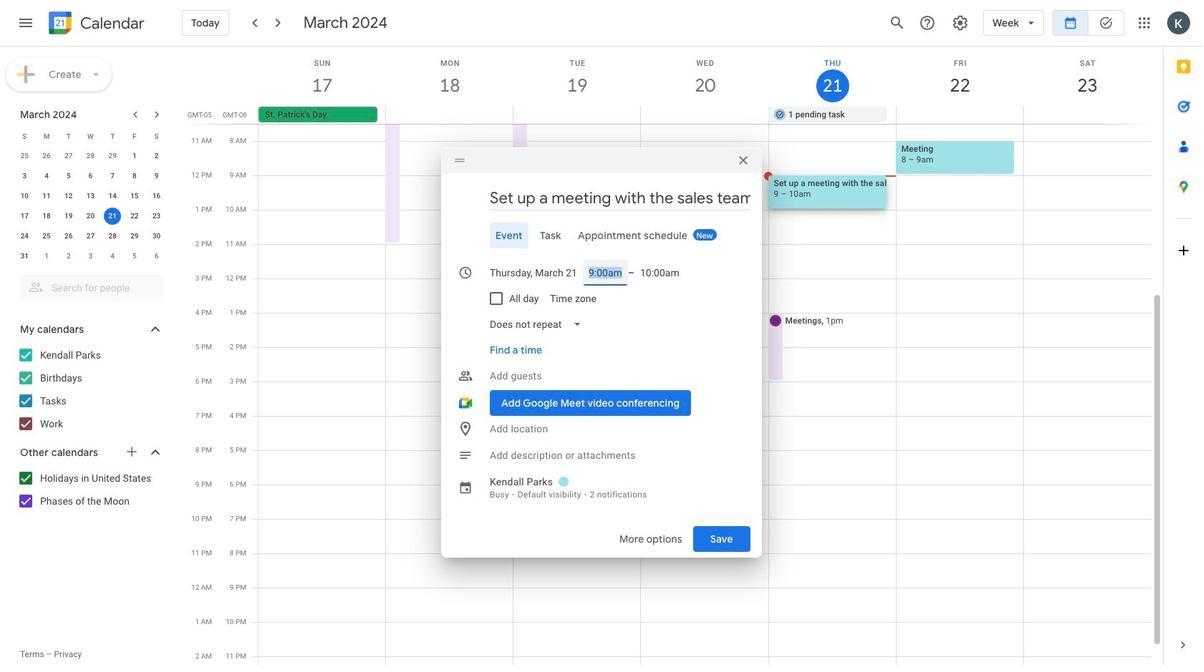 Task type: vqa. For each thing, say whether or not it's contained in the screenshot.
same
no



Task type: locate. For each thing, give the bounding box(es) containing it.
cell
[[386, 107, 514, 124], [514, 107, 641, 124], [641, 107, 769, 124], [896, 107, 1024, 124], [1024, 107, 1151, 124], [102, 206, 124, 226]]

other calendars list
[[3, 467, 178, 513]]

calendar element
[[46, 9, 145, 40]]

tab list
[[1164, 47, 1203, 625], [453, 223, 751, 249]]

None field
[[484, 312, 593, 337]]

10 element
[[16, 188, 33, 205]]

3 element
[[16, 168, 33, 185]]

april 6 element
[[148, 248, 165, 265]]

1 element
[[126, 148, 143, 165]]

row group
[[14, 146, 168, 266]]

february 27 element
[[60, 148, 77, 165]]

12 element
[[60, 188, 77, 205]]

february 29 element
[[104, 148, 121, 165]]

18 element
[[38, 208, 55, 225]]

11 element
[[38, 188, 55, 205]]

Start date text field
[[490, 260, 577, 286]]

grid
[[183, 47, 1163, 666]]

28 element
[[104, 228, 121, 245]]

settings menu image
[[952, 14, 969, 32]]

0 horizontal spatial tab list
[[453, 223, 751, 249]]

21, today element
[[104, 208, 121, 225]]

22 element
[[126, 208, 143, 225]]

End time text field
[[641, 260, 680, 286]]

15 element
[[126, 188, 143, 205]]

None search field
[[0, 269, 178, 301]]

13 element
[[82, 188, 99, 205]]

26 element
[[60, 228, 77, 245]]

heading
[[77, 15, 145, 32]]

row
[[252, 107, 1163, 124], [14, 126, 168, 146], [14, 146, 168, 166], [14, 166, 168, 186], [14, 186, 168, 206], [14, 206, 168, 226], [14, 226, 168, 246], [14, 246, 168, 266]]



Task type: describe. For each thing, give the bounding box(es) containing it.
27 element
[[82, 228, 99, 245]]

april 1 element
[[38, 248, 55, 265]]

february 26 element
[[38, 148, 55, 165]]

april 5 element
[[126, 248, 143, 265]]

9 element
[[148, 168, 165, 185]]

my calendars list
[[3, 344, 178, 436]]

heading inside calendar element
[[77, 15, 145, 32]]

february 25 element
[[16, 148, 33, 165]]

25 element
[[38, 228, 55, 245]]

2 element
[[148, 148, 165, 165]]

31 element
[[16, 248, 33, 265]]

april 3 element
[[82, 248, 99, 265]]

4 element
[[38, 168, 55, 185]]

24 element
[[16, 228, 33, 245]]

add other calendars image
[[125, 445, 139, 459]]

1 horizontal spatial tab list
[[1164, 47, 1203, 625]]

14 element
[[104, 188, 121, 205]]

Start time text field
[[589, 260, 623, 286]]

30 element
[[148, 228, 165, 245]]

to element
[[628, 267, 635, 279]]

16 element
[[148, 188, 165, 205]]

cell inside the march 2024 grid
[[102, 206, 124, 226]]

19 element
[[60, 208, 77, 225]]

new element
[[693, 229, 717, 241]]

23 element
[[148, 208, 165, 225]]

8 element
[[126, 168, 143, 185]]

29 element
[[126, 228, 143, 245]]

february 28 element
[[82, 148, 99, 165]]

6 element
[[82, 168, 99, 185]]

5 element
[[60, 168, 77, 185]]

march 2024 grid
[[14, 126, 168, 266]]

17 element
[[16, 208, 33, 225]]

Search for people text field
[[29, 275, 155, 301]]

7 element
[[104, 168, 121, 185]]

april 4 element
[[104, 248, 121, 265]]

april 2 element
[[60, 248, 77, 265]]

Add title text field
[[490, 188, 751, 209]]

main drawer image
[[17, 14, 34, 32]]

20 element
[[82, 208, 99, 225]]



